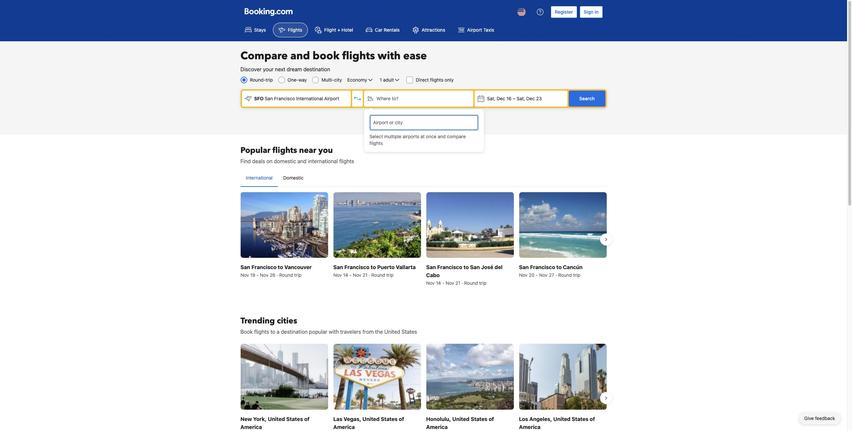 Task type: locate. For each thing, give the bounding box(es) containing it.
4 america from the left
[[519, 424, 541, 430]]

1
[[380, 77, 382, 83]]

united for los angeles, united states of america
[[554, 416, 571, 422]]

search button
[[569, 91, 606, 107]]

flights inside select multiple airports at once and compare flights
[[370, 140, 383, 146]]

multiple
[[385, 134, 402, 139]]

united right honolulu,
[[453, 416, 470, 422]]

1 vertical spatial and
[[438, 134, 446, 139]]

francisco inside san francisco to cancún nov 20 - nov 27 · round trip
[[530, 264, 556, 270]]

francisco for san francisco to puerto vallarta
[[345, 264, 370, 270]]

new york, united states of america link
[[241, 344, 328, 431]]

with right popular
[[329, 329, 339, 335]]

airport
[[468, 27, 482, 33], [325, 96, 339, 101]]

honolulu, united states of america
[[427, 416, 494, 430]]

trip down vancouver
[[294, 272, 302, 278]]

trip down cancún
[[574, 272, 581, 278]]

destination up multi-
[[304, 66, 330, 72]]

· inside 'san francisco to puerto vallarta nov 14 - nov 21 · round trip'
[[369, 272, 370, 278]]

destination inside 'compare and book flights with ease discover your next dream destination'
[[304, 66, 330, 72]]

way
[[299, 77, 307, 83]]

you
[[319, 145, 333, 156]]

round inside 'san francisco to puerto vallarta nov 14 - nov 21 · round trip'
[[372, 272, 385, 278]]

francisco inside san francisco to san josé del cabo nov 14 - nov 21 · round trip
[[438, 264, 463, 270]]

america inside las vegas, united states of america
[[334, 424, 355, 430]]

16
[[507, 96, 512, 101]]

2 region from the top
[[235, 341, 612, 431]]

1 vertical spatial 21
[[456, 280, 461, 286]]

with
[[378, 49, 401, 63], [329, 329, 339, 335]]

america down "las"
[[334, 424, 355, 430]]

states inside las vegas, united states of america
[[381, 416, 398, 422]]

and inside select multiple airports at once and compare flights
[[438, 134, 446, 139]]

feedback
[[816, 415, 836, 421]]

domestic
[[283, 175, 304, 181]]

united inside honolulu, united states of america
[[453, 416, 470, 422]]

francisco inside san francisco to vancouver nov 19 - nov 26 · round trip
[[252, 264, 277, 270]]

united inside trending cities book flights to a destination popular with travelers from the united states
[[385, 329, 401, 335]]

america for new
[[241, 424, 262, 430]]

francisco inside 'san francisco to puerto vallarta nov 14 - nov 21 · round trip'
[[345, 264, 370, 270]]

register
[[555, 9, 574, 15]]

in
[[595, 9, 599, 15]]

airport down 'multi-city'
[[325, 96, 339, 101]]

1 vertical spatial destination
[[281, 329, 308, 335]]

to inside san francisco to cancún nov 20 - nov 27 · round trip
[[557, 264, 562, 270]]

compare and book flights with ease discover your next dream destination
[[241, 49, 427, 72]]

1 horizontal spatial with
[[378, 49, 401, 63]]

–
[[513, 96, 516, 101]]

stays link
[[239, 23, 272, 37]]

1 vertical spatial region
[[235, 341, 612, 431]]

near
[[299, 145, 317, 156]]

to for cancún
[[557, 264, 562, 270]]

states inside new york, united states of america
[[287, 416, 303, 422]]

to inside 'san francisco to puerto vallarta nov 14 - nov 21 · round trip'
[[371, 264, 376, 270]]

international down the deals
[[246, 175, 273, 181]]

san for san francisco to cancún
[[519, 264, 529, 270]]

1 sat, from the left
[[487, 96, 496, 101]]

destination
[[304, 66, 330, 72], [281, 329, 308, 335]]

flights link
[[273, 23, 308, 37]]

united inside las vegas, united states of america
[[363, 416, 380, 422]]

to left puerto
[[371, 264, 376, 270]]

0 horizontal spatial 14
[[343, 272, 348, 278]]

attractions
[[422, 27, 446, 33]]

1 horizontal spatial 21
[[456, 280, 461, 286]]

stays
[[254, 27, 266, 33]]

give feedback
[[805, 415, 836, 421]]

0 horizontal spatial with
[[329, 329, 339, 335]]

flights up economy
[[342, 49, 375, 63]]

rentals
[[384, 27, 400, 33]]

book
[[241, 329, 253, 335]]

compare
[[241, 49, 288, 63]]

1 horizontal spatial sat,
[[517, 96, 525, 101]]

0 vertical spatial 14
[[343, 272, 348, 278]]

trip inside 'san francisco to puerto vallarta nov 14 - nov 21 · round trip'
[[387, 272, 394, 278]]

1 vertical spatial with
[[329, 329, 339, 335]]

cancún
[[563, 264, 583, 270]]

san inside san francisco to vancouver nov 19 - nov 26 · round trip
[[241, 264, 250, 270]]

flight
[[324, 27, 336, 33]]

dream
[[287, 66, 302, 72]]

francisco left puerto
[[345, 264, 370, 270]]

0 vertical spatial 21
[[363, 272, 368, 278]]

san inside san francisco to cancún nov 20 - nov 27 · round trip
[[519, 264, 529, 270]]

trip down your
[[266, 77, 273, 83]]

1 america from the left
[[241, 424, 262, 430]]

19
[[250, 272, 255, 278]]

to left josé
[[464, 264, 469, 270]]

tab list
[[241, 169, 607, 187]]

a
[[277, 329, 280, 335]]

united right the
[[385, 329, 401, 335]]

nov
[[241, 272, 249, 278], [260, 272, 269, 278], [334, 272, 342, 278], [353, 272, 362, 278], [519, 272, 528, 278], [540, 272, 548, 278], [427, 280, 435, 286], [446, 280, 455, 286]]

to for san
[[464, 264, 469, 270]]

united right york,
[[268, 416, 285, 422]]

destination down cities
[[281, 329, 308, 335]]

francisco for san francisco to vancouver
[[252, 264, 277, 270]]

flight + hotel
[[324, 27, 353, 33]]

1 horizontal spatial international
[[296, 96, 323, 101]]

francisco for san francisco to san josé del cabo
[[438, 264, 463, 270]]

of inside los angeles, united states of america
[[590, 416, 595, 422]]

puerto
[[378, 264, 395, 270]]

san
[[265, 96, 273, 101], [241, 264, 250, 270], [334, 264, 343, 270], [427, 264, 436, 270], [470, 264, 480, 270], [519, 264, 529, 270]]

flights left only
[[430, 77, 444, 83]]

america inside new york, united states of america
[[241, 424, 262, 430]]

and down near
[[298, 158, 307, 164]]

flights up 'domestic'
[[273, 145, 297, 156]]

2 of from the left
[[399, 416, 404, 422]]

1 region from the top
[[235, 190, 612, 289]]

states for las vegas, united states of america
[[381, 416, 398, 422]]

4 of from the left
[[590, 416, 595, 422]]

flights inside trending cities book flights to a destination popular with travelers from the united states
[[254, 329, 269, 335]]

2 dec from the left
[[527, 96, 535, 101]]

·
[[277, 272, 278, 278], [369, 272, 370, 278], [556, 272, 557, 278], [462, 280, 463, 286]]

flights down trending
[[254, 329, 269, 335]]

francisco up "cabo"
[[438, 264, 463, 270]]

14 inside san francisco to san josé del cabo nov 14 - nov 21 · round trip
[[436, 280, 441, 286]]

airport left taxis
[[468, 27, 482, 33]]

0 vertical spatial destination
[[304, 66, 330, 72]]

0 vertical spatial and
[[291, 49, 310, 63]]

trip
[[266, 77, 273, 83], [294, 272, 302, 278], [387, 272, 394, 278], [574, 272, 581, 278], [480, 280, 487, 286]]

josé
[[481, 264, 494, 270]]

airports
[[403, 134, 420, 139]]

cities
[[277, 316, 297, 327]]

register link
[[551, 6, 578, 18]]

once
[[426, 134, 437, 139]]

america for los
[[519, 424, 541, 430]]

vancouver
[[285, 264, 312, 270]]

1 vertical spatial international
[[246, 175, 273, 181]]

2 vertical spatial and
[[298, 158, 307, 164]]

round
[[279, 272, 293, 278], [372, 272, 385, 278], [559, 272, 572, 278], [465, 280, 478, 286]]

to inside san francisco to san josé del cabo nov 14 - nov 21 · round trip
[[464, 264, 469, 270]]

cabo
[[427, 272, 440, 278]]

1 horizontal spatial 14
[[436, 280, 441, 286]]

sat, right –
[[517, 96, 525, 101]]

to inside trending cities book flights to a destination popular with travelers from the united states
[[271, 329, 275, 335]]

sat, left 16
[[487, 96, 496, 101]]

1 of from the left
[[304, 416, 310, 422]]

del
[[495, 264, 503, 270]]

of inside honolulu, united states of america
[[489, 416, 494, 422]]

0 vertical spatial airport
[[468, 27, 482, 33]]

and
[[291, 49, 310, 63], [438, 134, 446, 139], [298, 158, 307, 164]]

0 vertical spatial region
[[235, 190, 612, 289]]

0 vertical spatial with
[[378, 49, 401, 63]]

26
[[270, 272, 276, 278]]

multi-
[[322, 77, 334, 83]]

direct flights only
[[416, 77, 454, 83]]

0 horizontal spatial international
[[246, 175, 273, 181]]

united right angeles,
[[554, 416, 571, 422]]

america down new
[[241, 424, 262, 430]]

states inside los angeles, united states of america
[[572, 416, 589, 422]]

of for las vegas, united states of america
[[399, 416, 404, 422]]

new york, united states of america image
[[241, 344, 328, 410]]

of inside new york, united states of america
[[304, 416, 310, 422]]

1 horizontal spatial dec
[[527, 96, 535, 101]]

of
[[304, 416, 310, 422], [399, 416, 404, 422], [489, 416, 494, 422], [590, 416, 595, 422]]

united inside new york, united states of america
[[268, 416, 285, 422]]

and up dream
[[291, 49, 310, 63]]

united inside los angeles, united states of america
[[554, 416, 571, 422]]

27
[[549, 272, 555, 278]]

booking.com logo image
[[245, 8, 293, 16], [245, 8, 293, 16]]

dec left 16
[[497, 96, 506, 101]]

1 horizontal spatial airport
[[468, 27, 482, 33]]

los angeles, united states of america link
[[519, 344, 607, 431]]

to left cancún
[[557, 264, 562, 270]]

and right once
[[438, 134, 446, 139]]

trip down josé
[[480, 280, 487, 286]]

america down honolulu,
[[427, 424, 448, 430]]

with up adult
[[378, 49, 401, 63]]

region containing san francisco to vancouver
[[235, 190, 612, 289]]

0 vertical spatial international
[[296, 96, 323, 101]]

1 vertical spatial airport
[[325, 96, 339, 101]]

select
[[370, 134, 383, 139]]

0 horizontal spatial airport
[[325, 96, 339, 101]]

san francisco to vancouver image
[[241, 192, 328, 258]]

francisco up 26
[[252, 264, 277, 270]]

flights
[[288, 27, 302, 33]]

- inside san francisco to san josé del cabo nov 14 - nov 21 · round trip
[[443, 280, 445, 286]]

2 america from the left
[[334, 424, 355, 430]]

3 america from the left
[[427, 424, 448, 430]]

to left vancouver
[[278, 264, 283, 270]]

san francisco to cancún nov 20 - nov 27 · round trip
[[519, 264, 583, 278]]

· inside san francisco to san josé del cabo nov 14 - nov 21 · round trip
[[462, 280, 463, 286]]

round inside san francisco to vancouver nov 19 - nov 26 · round trip
[[279, 272, 293, 278]]

give feedback button
[[800, 412, 841, 424]]

region
[[235, 190, 612, 289], [235, 341, 612, 431]]

0 horizontal spatial dec
[[497, 96, 506, 101]]

international down way
[[296, 96, 323, 101]]

- inside 'san francisco to puerto vallarta nov 14 - nov 21 · round trip'
[[350, 272, 352, 278]]

of inside las vegas, united states of america
[[399, 416, 404, 422]]

flights
[[342, 49, 375, 63], [430, 77, 444, 83], [370, 140, 383, 146], [273, 145, 297, 156], [340, 158, 354, 164], [254, 329, 269, 335]]

0 horizontal spatial sat,
[[487, 96, 496, 101]]

sign in
[[584, 9, 599, 15]]

-
[[257, 272, 259, 278], [350, 272, 352, 278], [536, 272, 538, 278], [443, 280, 445, 286]]

america inside los angeles, united states of america
[[519, 424, 541, 430]]

travelers
[[341, 329, 361, 335]]

san inside 'san francisco to puerto vallarta nov 14 - nov 21 · round trip'
[[334, 264, 343, 270]]

international
[[308, 158, 338, 164]]

of for new york, united states of america
[[304, 416, 310, 422]]

1 vertical spatial 14
[[436, 280, 441, 286]]

dec
[[497, 96, 506, 101], [527, 96, 535, 101]]

trip down puerto
[[387, 272, 394, 278]]

los angeles, united states of america
[[519, 416, 595, 430]]

francisco up 27
[[530, 264, 556, 270]]

0 horizontal spatial 21
[[363, 272, 368, 278]]

to
[[278, 264, 283, 270], [371, 264, 376, 270], [464, 264, 469, 270], [557, 264, 562, 270], [271, 329, 275, 335]]

america down los at the right bottom of the page
[[519, 424, 541, 430]]

region containing new york, united states of america
[[235, 341, 612, 431]]

san for san francisco to puerto vallarta
[[334, 264, 343, 270]]

to inside san francisco to vancouver nov 19 - nov 26 · round trip
[[278, 264, 283, 270]]

to left a
[[271, 329, 275, 335]]

united right vegas,
[[363, 416, 380, 422]]

flights down select
[[370, 140, 383, 146]]

3 of from the left
[[489, 416, 494, 422]]

united
[[385, 329, 401, 335], [268, 416, 285, 422], [363, 416, 380, 422], [453, 416, 470, 422], [554, 416, 571, 422]]

dec left the 23
[[527, 96, 535, 101]]



Task type: describe. For each thing, give the bounding box(es) containing it.
direct
[[416, 77, 429, 83]]

domestic button
[[278, 169, 309, 187]]

2 sat, from the left
[[517, 96, 525, 101]]

with inside trending cities book flights to a destination popular with travelers from the united states
[[329, 329, 339, 335]]

give
[[805, 415, 815, 421]]

to for vancouver
[[278, 264, 283, 270]]

20
[[529, 272, 535, 278]]

international inside 'button'
[[246, 175, 273, 181]]

tab list containing international
[[241, 169, 607, 187]]

and inside the popular flights near you find deals on domestic and international flights
[[298, 158, 307, 164]]

trip inside san francisco to vancouver nov 19 - nov 26 · round trip
[[294, 272, 302, 278]]

21 inside 'san francisco to puerto vallarta nov 14 - nov 21 · round trip'
[[363, 272, 368, 278]]

destination inside trending cities book flights to a destination popular with travelers from the united states
[[281, 329, 308, 335]]

taxis
[[484, 27, 495, 33]]

san francisco to puerto vallarta nov 14 - nov 21 · round trip
[[334, 264, 416, 278]]

search
[[580, 96, 595, 101]]

san francisco to cancún image
[[519, 192, 607, 258]]

francisco down one-
[[274, 96, 295, 101]]

airport taxis link
[[453, 23, 500, 37]]

honolulu,
[[427, 416, 451, 422]]

trip inside san francisco to san josé del cabo nov 14 - nov 21 · round trip
[[480, 280, 487, 286]]

san francisco to san josé del cabo image
[[427, 192, 514, 258]]

las
[[334, 416, 343, 422]]

· inside san francisco to vancouver nov 19 - nov 26 · round trip
[[277, 272, 278, 278]]

find
[[241, 158, 251, 164]]

round-
[[250, 77, 266, 83]]

from
[[363, 329, 374, 335]]

united for las vegas, united states of america
[[363, 416, 380, 422]]

san francisco to vancouver nov 19 - nov 26 · round trip
[[241, 264, 312, 278]]

international button
[[241, 169, 278, 187]]

car rentals
[[375, 27, 400, 33]]

popular
[[241, 145, 271, 156]]

1 adult button
[[379, 76, 402, 84]]

hotel
[[342, 27, 353, 33]]

angeles,
[[530, 416, 552, 422]]

popular flights near you find deals on domestic and international flights
[[241, 145, 354, 164]]

adult
[[383, 77, 394, 83]]

compare
[[447, 134, 466, 139]]

vallarta
[[396, 264, 416, 270]]

america inside honolulu, united states of america
[[427, 424, 448, 430]]

multi-city
[[322, 77, 342, 83]]

francisco for san francisco to cancún
[[530, 264, 556, 270]]

airport taxis
[[468, 27, 495, 33]]

14 inside 'san francisco to puerto vallarta nov 14 - nov 21 · round trip'
[[343, 272, 348, 278]]

america for las
[[334, 424, 355, 430]]

states inside trending cities book flights to a destination popular with travelers from the united states
[[402, 329, 417, 335]]

sat, dec 16 – sat, dec 23 button
[[475, 91, 568, 107]]

las vegas, united states of america image
[[334, 344, 421, 410]]

states inside honolulu, united states of america
[[471, 416, 488, 422]]

flights inside 'compare and book flights with ease discover your next dream destination'
[[342, 49, 375, 63]]

sat, dec 16 – sat, dec 23
[[487, 96, 542, 101]]

trending
[[241, 316, 275, 327]]

round inside san francisco to cancún nov 20 - nov 27 · round trip
[[559, 272, 572, 278]]

trending cities book flights to a destination popular with travelers from the united states
[[241, 316, 417, 335]]

your
[[263, 66, 274, 72]]

where
[[377, 96, 391, 101]]

next
[[275, 66, 286, 72]]

to for puerto
[[371, 264, 376, 270]]

and inside 'compare and book flights with ease discover your next dream destination'
[[291, 49, 310, 63]]

san francisco to puerto vallarta image
[[334, 192, 421, 258]]

united for new york, united states of america
[[268, 416, 285, 422]]

of for los angeles, united states of america
[[590, 416, 595, 422]]

sign in link
[[580, 6, 603, 18]]

las vegas, united states of america
[[334, 416, 404, 430]]

where to?
[[377, 96, 399, 101]]

deals
[[252, 158, 265, 164]]

- inside san francisco to cancún nov 20 - nov 27 · round trip
[[536, 272, 538, 278]]

one-way
[[288, 77, 307, 83]]

round inside san francisco to san josé del cabo nov 14 - nov 21 · round trip
[[465, 280, 478, 286]]

city
[[334, 77, 342, 83]]

1 dec from the left
[[497, 96, 506, 101]]

23
[[537, 96, 542, 101]]

round-trip
[[250, 77, 273, 83]]

attractions link
[[407, 23, 451, 37]]

trip inside san francisco to cancún nov 20 - nov 27 · round trip
[[574, 272, 581, 278]]

the
[[375, 329, 383, 335]]

states for los angeles, united states of america
[[572, 416, 589, 422]]

new
[[241, 416, 252, 422]]

book
[[313, 49, 340, 63]]

las vegas, united states of america link
[[334, 344, 421, 431]]

flights right international
[[340, 158, 354, 164]]

21 inside san francisco to san josé del cabo nov 14 - nov 21 · round trip
[[456, 280, 461, 286]]

on
[[267, 158, 273, 164]]

1 adult
[[380, 77, 394, 83]]

- inside san francisco to vancouver nov 19 - nov 26 · round trip
[[257, 272, 259, 278]]

los
[[519, 416, 529, 422]]

discover
[[241, 66, 262, 72]]

san francisco to san josé del cabo nov 14 - nov 21 · round trip
[[427, 264, 503, 286]]

where to? button
[[365, 91, 474, 107]]

· inside san francisco to cancún nov 20 - nov 27 · round trip
[[556, 272, 557, 278]]

vegas,
[[344, 416, 361, 422]]

+
[[338, 27, 341, 33]]

domestic
[[274, 158, 296, 164]]

san for san francisco to vancouver
[[241, 264, 250, 270]]

new york, united states of america
[[241, 416, 310, 430]]

honolulu, united states of america image
[[427, 344, 514, 410]]

at
[[421, 134, 425, 139]]

ease
[[404, 49, 427, 63]]

Airport or city text field
[[373, 119, 476, 126]]

select multiple airports at once and compare flights
[[370, 134, 466, 146]]

los angeles, united states of america image
[[519, 344, 607, 410]]

economy
[[348, 77, 367, 83]]

one-
[[288, 77, 299, 83]]

states for new york, united states of america
[[287, 416, 303, 422]]

with inside 'compare and book flights with ease discover your next dream destination'
[[378, 49, 401, 63]]

car
[[375, 27, 383, 33]]

honolulu, united states of america link
[[427, 344, 514, 431]]

flight + hotel link
[[309, 23, 359, 37]]

york,
[[253, 416, 267, 422]]

to?
[[392, 96, 399, 101]]

sign
[[584, 9, 594, 15]]

san for san francisco to san josé del cabo
[[427, 264, 436, 270]]



Task type: vqa. For each thing, say whether or not it's contained in the screenshot.
first region from the top of the page
yes



